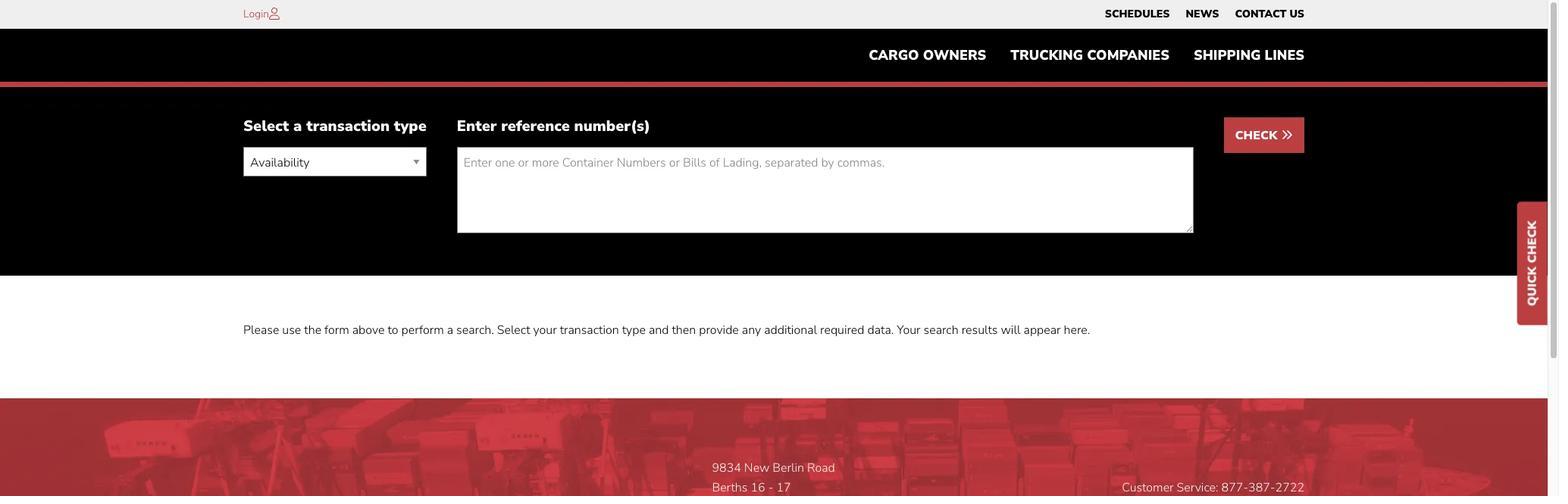 Task type: locate. For each thing, give the bounding box(es) containing it.
quick check link
[[1517, 202, 1548, 325]]

search.
[[456, 322, 494, 339]]

transaction
[[306, 116, 390, 137], [560, 322, 619, 339]]

form
[[324, 322, 349, 339]]

1 vertical spatial select
[[497, 322, 530, 339]]

companies
[[1087, 46, 1169, 65]]

17
[[776, 479, 791, 496]]

please use the form above to perform a search. select your transaction type and then provide any additional required data. your search results will appear here.
[[243, 322, 1090, 339]]

0 vertical spatial transaction
[[306, 116, 390, 137]]

1 horizontal spatial type
[[622, 322, 646, 339]]

cargo
[[869, 46, 919, 65]]

select a transaction type
[[243, 116, 427, 137]]

1 horizontal spatial transaction
[[560, 322, 619, 339]]

1 vertical spatial check
[[1524, 221, 1541, 263]]

appear
[[1024, 322, 1061, 339]]

customer
[[1122, 479, 1174, 496]]

contact
[[1235, 7, 1287, 21]]

cargo owners
[[869, 46, 986, 65]]

to
[[388, 322, 398, 339]]

cargo owners link
[[857, 40, 998, 71]]

1 horizontal spatial a
[[447, 322, 453, 339]]

check button
[[1224, 118, 1304, 153]]

road
[[807, 460, 835, 477]]

0 horizontal spatial transaction
[[306, 116, 390, 137]]

angle double right image
[[1281, 129, 1293, 141]]

1 horizontal spatial check
[[1524, 221, 1541, 263]]

0 vertical spatial check
[[1235, 128, 1281, 144]]

shipping lines link
[[1182, 40, 1317, 71]]

any
[[742, 322, 761, 339]]

use
[[282, 322, 301, 339]]

0 horizontal spatial type
[[394, 116, 427, 137]]

footer containing 9834 new berlin road
[[0, 399, 1548, 496]]

menu bar up shipping
[[1097, 4, 1312, 25]]

select
[[243, 116, 289, 137], [497, 322, 530, 339]]

us
[[1290, 7, 1304, 21]]

menu bar
[[1097, 4, 1312, 25], [857, 40, 1317, 71]]

trucking companies
[[1011, 46, 1169, 65]]

1 vertical spatial transaction
[[560, 322, 619, 339]]

0 vertical spatial select
[[243, 116, 289, 137]]

the
[[304, 322, 321, 339]]

quick check
[[1524, 221, 1541, 306]]

a
[[293, 116, 302, 137], [447, 322, 453, 339]]

lines
[[1265, 46, 1304, 65]]

0 horizontal spatial check
[[1235, 128, 1281, 144]]

footer
[[0, 399, 1548, 496]]

type
[[394, 116, 427, 137], [622, 322, 646, 339]]

login
[[243, 7, 269, 21]]

check
[[1235, 128, 1281, 144], [1524, 221, 1541, 263]]

0 vertical spatial a
[[293, 116, 302, 137]]

0 vertical spatial menu bar
[[1097, 4, 1312, 25]]

1 vertical spatial type
[[622, 322, 646, 339]]

please
[[243, 322, 279, 339]]

provide
[[699, 322, 739, 339]]

data.
[[867, 322, 894, 339]]

type left enter
[[394, 116, 427, 137]]

then
[[672, 322, 696, 339]]

enter reference number(s)
[[457, 116, 650, 137]]

1 horizontal spatial select
[[497, 322, 530, 339]]

contact us
[[1235, 7, 1304, 21]]

menu bar down schedules link
[[857, 40, 1317, 71]]

reference
[[501, 116, 570, 137]]

1 vertical spatial menu bar
[[857, 40, 1317, 71]]

type left and at bottom
[[622, 322, 646, 339]]

login link
[[243, 7, 269, 21]]



Task type: vqa. For each thing, say whether or not it's contained in the screenshot.
the top Ops:
no



Task type: describe. For each thing, give the bounding box(es) containing it.
news
[[1186, 7, 1219, 21]]

387-
[[1248, 479, 1275, 496]]

menu bar containing cargo owners
[[857, 40, 1317, 71]]

number(s)
[[574, 116, 650, 137]]

quick
[[1524, 266, 1541, 306]]

menu bar containing schedules
[[1097, 4, 1312, 25]]

search
[[924, 322, 959, 339]]

owners
[[923, 46, 986, 65]]

9834
[[712, 460, 741, 477]]

0 horizontal spatial a
[[293, 116, 302, 137]]

-
[[768, 479, 773, 496]]

1 vertical spatial a
[[447, 322, 453, 339]]

contact us link
[[1235, 4, 1304, 25]]

2722
[[1275, 479, 1304, 496]]

enter
[[457, 116, 497, 137]]

required
[[820, 322, 864, 339]]

news link
[[1186, 4, 1219, 25]]

877-
[[1221, 479, 1248, 496]]

0 horizontal spatial select
[[243, 116, 289, 137]]

additional
[[764, 322, 817, 339]]

and
[[649, 322, 669, 339]]

here.
[[1064, 322, 1090, 339]]

above
[[352, 322, 385, 339]]

0 vertical spatial type
[[394, 116, 427, 137]]

berths
[[712, 479, 748, 496]]

perform
[[401, 322, 444, 339]]

shipping
[[1194, 46, 1261, 65]]

service:
[[1177, 479, 1218, 496]]

trucking
[[1011, 46, 1083, 65]]

16
[[751, 479, 765, 496]]

your
[[533, 322, 557, 339]]

will
[[1001, 322, 1021, 339]]

results
[[962, 322, 998, 339]]

berlin
[[773, 460, 804, 477]]

trucking companies link
[[998, 40, 1182, 71]]

schedules
[[1105, 7, 1170, 21]]

Enter reference number(s) text field
[[457, 147, 1193, 234]]

check inside button
[[1235, 128, 1281, 144]]

your
[[897, 322, 921, 339]]

user image
[[269, 8, 280, 20]]

shipping lines
[[1194, 46, 1304, 65]]

schedules link
[[1105, 4, 1170, 25]]

9834 new berlin road berths 16 - 17
[[712, 460, 835, 496]]

customer service: 877-387-2722
[[1122, 479, 1304, 496]]

new
[[744, 460, 770, 477]]



